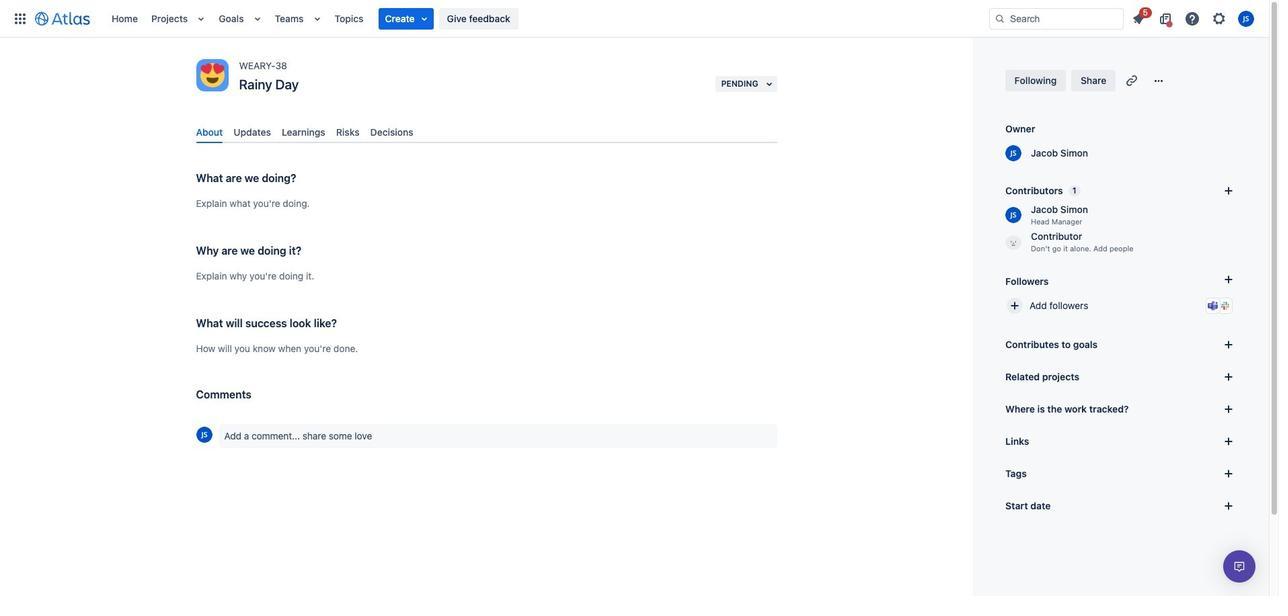 Task type: describe. For each thing, give the bounding box(es) containing it.
switch to... image
[[12, 10, 28, 27]]

add team or contributors image
[[1221, 183, 1237, 199]]

1 horizontal spatial list item
[[1127, 5, 1152, 29]]

notifications image
[[1131, 10, 1147, 27]]

search image
[[995, 13, 1006, 24]]

list item inside list
[[378, 8, 434, 29]]

add a follower image
[[1221, 272, 1237, 288]]

settings image
[[1212, 10, 1228, 27]]



Task type: vqa. For each thing, say whether or not it's contained in the screenshot.
the top domains
no



Task type: locate. For each thing, give the bounding box(es) containing it.
list item
[[1127, 5, 1152, 29], [378, 8, 434, 29]]

1 horizontal spatial list
[[1127, 5, 1261, 29]]

help image
[[1185, 10, 1201, 27]]

None search field
[[990, 8, 1124, 29]]

banner
[[0, 0, 1269, 38]]

top element
[[8, 0, 990, 37]]

tab list
[[191, 121, 783, 143]]

list
[[105, 0, 990, 37], [1127, 5, 1261, 29]]

0 horizontal spatial list item
[[378, 8, 434, 29]]

msteams logo showing  channels are connected to this project image
[[1208, 301, 1219, 311]]

Search field
[[990, 8, 1124, 29]]

add follower image
[[1007, 298, 1023, 314]]

0 horizontal spatial list
[[105, 0, 990, 37]]

account image
[[1238, 10, 1255, 27]]

slack logo showing nan channels are connected to this project image
[[1220, 301, 1231, 311]]



